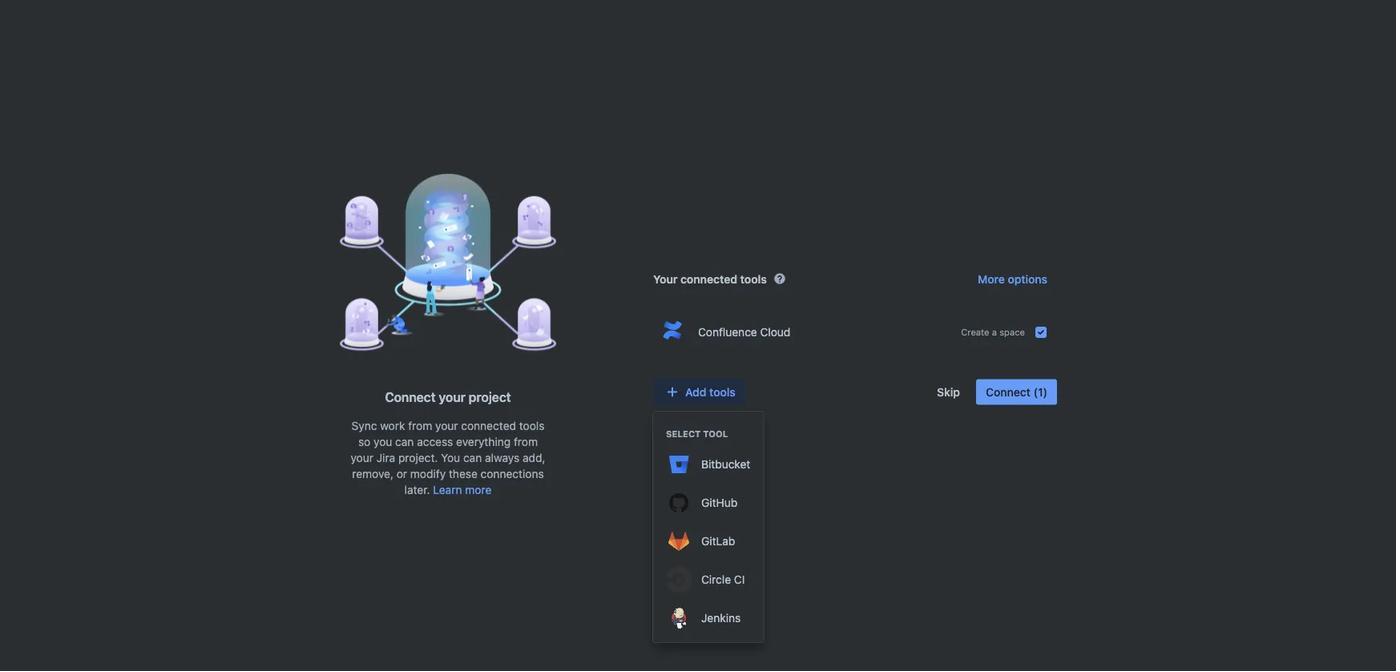 Task type: locate. For each thing, give the bounding box(es) containing it.
your
[[653, 273, 678, 286]]

jira
[[377, 452, 395, 465]]

can
[[395, 436, 414, 449], [463, 452, 482, 465]]

connect (1)
[[986, 386, 1048, 399]]

add tools
[[685, 386, 736, 399]]

work
[[380, 420, 405, 433]]

circle ci button
[[653, 561, 763, 600]]

tool
[[703, 429, 728, 440]]

learn more link
[[433, 484, 492, 497]]

more
[[465, 484, 492, 497]]

your down so
[[351, 452, 374, 465]]

create a space
[[961, 327, 1025, 338]]

connected up the everything
[[461, 420, 516, 433]]

connect (1) button
[[976, 380, 1057, 405]]

tools inside sync work from your connected tools so you can access everything from your jira project. you can always add, remove, or modify these connections later.
[[519, 420, 545, 433]]

a
[[992, 327, 997, 338]]

tools left learn more image at the top of the page
[[740, 273, 767, 286]]

skip button
[[928, 380, 970, 405]]

1 horizontal spatial can
[[463, 452, 482, 465]]

confluence cloud
[[698, 326, 791, 339]]

connect
[[986, 386, 1031, 399], [385, 390, 436, 405]]

tools right "add"
[[710, 386, 736, 399]]

so
[[358, 436, 371, 449]]

connect up work
[[385, 390, 436, 405]]

your up access on the left bottom
[[435, 420, 458, 433]]

0 horizontal spatial connected
[[461, 420, 516, 433]]

you
[[374, 436, 392, 449]]

1 vertical spatial connected
[[461, 420, 516, 433]]

more options
[[978, 273, 1048, 286]]

0 horizontal spatial connect
[[385, 390, 436, 405]]

1 horizontal spatial connected
[[681, 273, 738, 286]]

confluence
[[698, 326, 757, 339]]

learn more image
[[773, 272, 786, 285]]

or
[[397, 468, 407, 481]]

space
[[1000, 327, 1025, 338]]

from
[[408, 420, 432, 433], [514, 436, 538, 449]]

confluence image
[[660, 318, 685, 343]]

tools
[[740, 273, 767, 286], [710, 386, 736, 399], [519, 420, 545, 433]]

your
[[439, 390, 466, 405], [435, 420, 458, 433], [351, 452, 374, 465]]

1 vertical spatial your
[[435, 420, 458, 433]]

0 horizontal spatial from
[[408, 420, 432, 433]]

you
[[441, 452, 460, 465]]

Search field
[[1092, 9, 1252, 35]]

1 horizontal spatial from
[[514, 436, 538, 449]]

tools up add,
[[519, 420, 545, 433]]

1 vertical spatial tools
[[710, 386, 736, 399]]

2 vertical spatial tools
[[519, 420, 545, 433]]

1 horizontal spatial tools
[[710, 386, 736, 399]]

from up access on the left bottom
[[408, 420, 432, 433]]

add tools button
[[653, 380, 745, 405]]

connect for connect (1)
[[986, 386, 1031, 399]]

connect inside button
[[986, 386, 1031, 399]]

2 horizontal spatial tools
[[740, 273, 767, 286]]

gitlab button
[[653, 523, 763, 561]]

connect left (1)
[[986, 386, 1031, 399]]

connected
[[681, 273, 738, 286], [461, 420, 516, 433]]

0 vertical spatial can
[[395, 436, 414, 449]]

github button
[[653, 484, 763, 523]]

0 horizontal spatial tools
[[519, 420, 545, 433]]

(1)
[[1034, 386, 1048, 399]]

add
[[685, 386, 707, 399]]

2 vertical spatial your
[[351, 452, 374, 465]]

your left project
[[439, 390, 466, 405]]

learn
[[433, 484, 462, 497]]

0 vertical spatial your
[[439, 390, 466, 405]]

1 horizontal spatial connect
[[986, 386, 1031, 399]]

1 vertical spatial can
[[463, 452, 482, 465]]

can down work
[[395, 436, 414, 449]]

can up these at the bottom
[[463, 452, 482, 465]]

banner
[[0, 0, 1396, 45]]

connected right your at the top of page
[[681, 273, 738, 286]]

bitbucket image
[[666, 452, 692, 478]]

from up add,
[[514, 436, 538, 449]]

confluence image
[[660, 318, 685, 343]]

options
[[1008, 273, 1048, 286]]



Task type: vqa. For each thing, say whether or not it's contained in the screenshot.
are
no



Task type: describe. For each thing, give the bounding box(es) containing it.
connections
[[481, 468, 544, 481]]

modify
[[410, 468, 446, 481]]

circle ci image
[[666, 568, 692, 593]]

connect for connect your project
[[385, 390, 436, 405]]

connected inside sync work from your connected tools so you can access everything from your jira project. you can always add, remove, or modify these connections later.
[[461, 420, 516, 433]]

gtms
[[370, 195, 401, 208]]

circle
[[701, 574, 731, 587]]

these
[[449, 468, 478, 481]]

later.
[[405, 484, 430, 497]]

project.
[[398, 452, 438, 465]]

always
[[485, 452, 520, 465]]

0 vertical spatial from
[[408, 420, 432, 433]]

jenkins image
[[666, 606, 692, 632]]

jenkins button
[[653, 600, 763, 638]]

team-managed business
[[529, 195, 659, 208]]

business
[[614, 195, 659, 208]]

0 horizontal spatial can
[[395, 436, 414, 449]]

bitbucket button
[[653, 446, 763, 484]]

project
[[469, 390, 511, 405]]

your connected tools
[[653, 273, 767, 286]]

gitlab
[[701, 535, 735, 548]]

github
[[701, 497, 738, 510]]

tools inside the add tools dropdown button
[[710, 386, 736, 399]]

everything
[[456, 436, 511, 449]]

add,
[[523, 452, 545, 465]]

bitbucket image
[[666, 452, 692, 478]]

jenkins
[[701, 612, 741, 625]]

github image
[[666, 491, 692, 516]]

1 vertical spatial from
[[514, 436, 538, 449]]

more
[[978, 273, 1005, 286]]

sync work from your connected tools so you can access everything from your jira project. you can always add, remove, or modify these connections later.
[[351, 420, 545, 497]]

bitbucket
[[701, 458, 751, 471]]

team-
[[529, 195, 562, 208]]

learn more
[[433, 484, 492, 497]]

remove,
[[352, 468, 394, 481]]

circle ci
[[701, 574, 745, 587]]

select tool group
[[653, 412, 763, 643]]

access
[[417, 436, 453, 449]]

create
[[961, 327, 990, 338]]

skip
[[937, 386, 960, 399]]

managed
[[562, 195, 610, 208]]

select tool
[[666, 429, 728, 440]]

more options button
[[968, 267, 1057, 292]]

select
[[666, 429, 701, 440]]

connect your project
[[385, 390, 511, 405]]

0 vertical spatial connected
[[681, 273, 738, 286]]

0 vertical spatial tools
[[740, 273, 767, 286]]

gitlab image
[[666, 529, 692, 555]]

add tools image
[[663, 383, 682, 402]]

ci
[[734, 574, 745, 587]]

connect your project image
[[339, 173, 557, 370]]

sync
[[352, 420, 377, 433]]

cloud
[[760, 326, 791, 339]]



